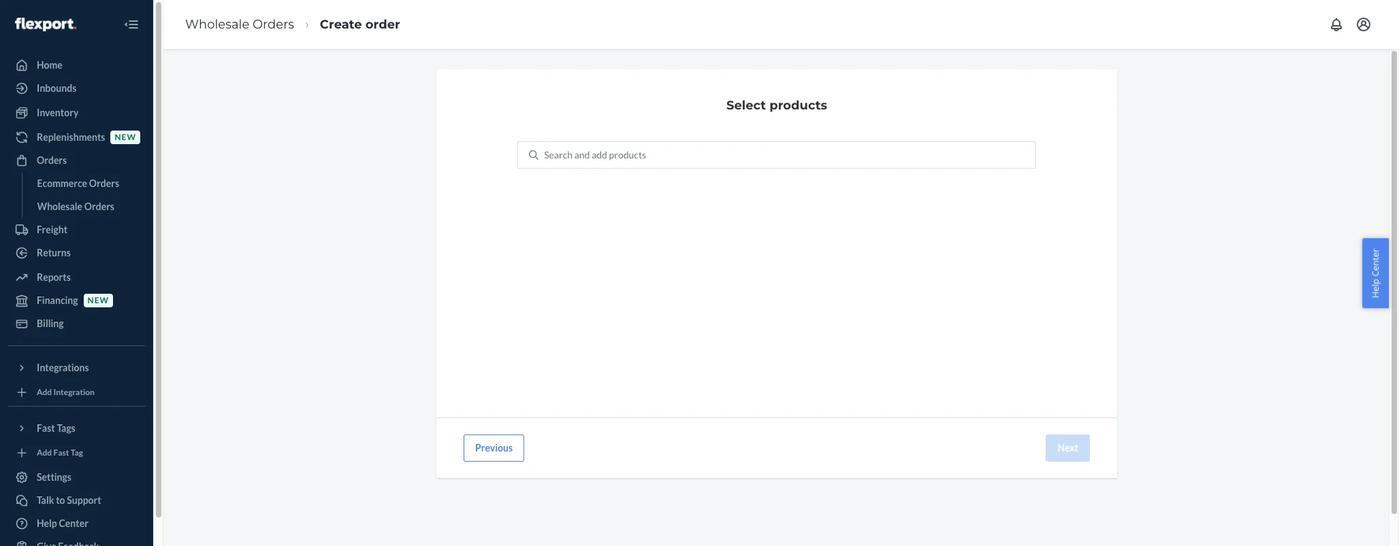 Task type: vqa. For each thing, say whether or not it's contained in the screenshot.
the bottommost The In Draft
no



Task type: locate. For each thing, give the bounding box(es) containing it.
add for add integration
[[37, 388, 52, 398]]

1 horizontal spatial help
[[1370, 279, 1382, 298]]

0 vertical spatial new
[[115, 132, 136, 143]]

1 horizontal spatial products
[[770, 98, 827, 113]]

new down reports link
[[88, 296, 109, 306]]

orders up ecommerce
[[37, 155, 67, 166]]

1 vertical spatial help
[[37, 518, 57, 530]]

add inside add fast tag link
[[37, 448, 52, 459]]

reports link
[[8, 267, 145, 289]]

create order
[[320, 17, 400, 32]]

tags
[[57, 423, 75, 434]]

orders left create
[[253, 17, 294, 32]]

orders
[[253, 17, 294, 32], [37, 155, 67, 166], [89, 178, 119, 189], [84, 201, 114, 212]]

1 vertical spatial help center
[[37, 518, 88, 530]]

settings link
[[8, 467, 145, 489]]

products
[[770, 98, 827, 113], [609, 149, 646, 161]]

1 horizontal spatial help center
[[1370, 249, 1382, 298]]

0 vertical spatial products
[[770, 98, 827, 113]]

1 horizontal spatial wholesale orders
[[185, 17, 294, 32]]

flexport logo image
[[15, 18, 76, 31]]

add integration link
[[8, 385, 145, 401]]

next
[[1058, 443, 1079, 454]]

wholesale
[[185, 17, 249, 32], [37, 201, 82, 212]]

create order link
[[320, 17, 400, 32]]

add integration
[[37, 388, 95, 398]]

orders inside breadcrumbs navigation
[[253, 17, 294, 32]]

search
[[544, 149, 573, 161]]

0 vertical spatial help
[[1370, 279, 1382, 298]]

1 vertical spatial new
[[88, 296, 109, 306]]

help center inside help center button
[[1370, 249, 1382, 298]]

center inside button
[[1370, 249, 1382, 277]]

center
[[1370, 249, 1382, 277], [59, 518, 88, 530]]

freight link
[[8, 219, 145, 241]]

help center button
[[1363, 238, 1389, 308]]

0 horizontal spatial help
[[37, 518, 57, 530]]

talk to support
[[37, 495, 101, 507]]

products right select
[[770, 98, 827, 113]]

home link
[[8, 54, 145, 76]]

talk to support button
[[8, 490, 145, 512]]

0 vertical spatial wholesale
[[185, 17, 249, 32]]

add for add fast tag
[[37, 448, 52, 459]]

billing
[[37, 318, 64, 330]]

0 vertical spatial wholesale orders link
[[185, 17, 294, 32]]

1 vertical spatial wholesale orders link
[[30, 196, 145, 218]]

add left the integration
[[37, 388, 52, 398]]

1 vertical spatial center
[[59, 518, 88, 530]]

0 vertical spatial add
[[37, 388, 52, 398]]

0 horizontal spatial products
[[609, 149, 646, 161]]

new
[[115, 132, 136, 143], [88, 296, 109, 306]]

1 horizontal spatial new
[[115, 132, 136, 143]]

inventory
[[37, 107, 79, 118]]

0 vertical spatial help center
[[1370, 249, 1382, 298]]

fast left tags at the bottom of the page
[[37, 423, 55, 434]]

1 add from the top
[[37, 388, 52, 398]]

add fast tag link
[[8, 445, 145, 462]]

add
[[37, 388, 52, 398], [37, 448, 52, 459]]

0 horizontal spatial wholesale orders
[[37, 201, 114, 212]]

search image
[[529, 150, 539, 160]]

new up orders link
[[115, 132, 136, 143]]

wholesale orders
[[185, 17, 294, 32], [37, 201, 114, 212]]

breadcrumbs navigation
[[174, 5, 411, 44]]

help center inside help center link
[[37, 518, 88, 530]]

inbounds link
[[8, 78, 145, 99]]

1 vertical spatial fast
[[53, 448, 69, 459]]

1 horizontal spatial wholesale
[[185, 17, 249, 32]]

add up settings
[[37, 448, 52, 459]]

fast
[[37, 423, 55, 434], [53, 448, 69, 459]]

fast left tag
[[53, 448, 69, 459]]

add inside add integration link
[[37, 388, 52, 398]]

0 horizontal spatial new
[[88, 296, 109, 306]]

0 horizontal spatial wholesale orders link
[[30, 196, 145, 218]]

fast tags
[[37, 423, 75, 434]]

products right add
[[609, 149, 646, 161]]

new for replenishments
[[115, 132, 136, 143]]

0 horizontal spatial help center
[[37, 518, 88, 530]]

wholesale orders link
[[185, 17, 294, 32], [30, 196, 145, 218]]

2 add from the top
[[37, 448, 52, 459]]

create
[[320, 17, 362, 32]]

0 vertical spatial center
[[1370, 249, 1382, 277]]

1 vertical spatial add
[[37, 448, 52, 459]]

integration
[[53, 388, 95, 398]]

help
[[1370, 279, 1382, 298], [37, 518, 57, 530]]

wholesale orders inside "wholesale orders" link
[[37, 201, 114, 212]]

1 horizontal spatial wholesale orders link
[[185, 17, 294, 32]]

select
[[727, 98, 766, 113]]

ecommerce
[[37, 178, 87, 189]]

0 horizontal spatial wholesale
[[37, 201, 82, 212]]

0 vertical spatial wholesale orders
[[185, 17, 294, 32]]

integrations button
[[8, 358, 145, 379]]

settings
[[37, 472, 71, 484]]

help center
[[1370, 249, 1382, 298], [37, 518, 88, 530]]

1 horizontal spatial center
[[1370, 249, 1382, 277]]

orders down orders link
[[89, 178, 119, 189]]

financing
[[37, 295, 78, 306]]

inbounds
[[37, 82, 76, 94]]

0 vertical spatial fast
[[37, 423, 55, 434]]

ecommerce orders link
[[30, 173, 145, 195]]

ecommerce orders
[[37, 178, 119, 189]]

orders down ecommerce orders link
[[84, 201, 114, 212]]

fast inside dropdown button
[[37, 423, 55, 434]]

1 vertical spatial wholesale orders
[[37, 201, 114, 212]]

help inside button
[[1370, 279, 1382, 298]]



Task type: describe. For each thing, give the bounding box(es) containing it.
billing link
[[8, 313, 145, 335]]

replenishments
[[37, 131, 105, 143]]

wholesale orders inside breadcrumbs navigation
[[185, 17, 294, 32]]

search and add products
[[544, 149, 646, 161]]

orders inside "wholesale orders" link
[[84, 201, 114, 212]]

reports
[[37, 272, 71, 283]]

and
[[575, 149, 590, 161]]

support
[[67, 495, 101, 507]]

inventory link
[[8, 102, 145, 124]]

freight
[[37, 224, 67, 236]]

close navigation image
[[123, 16, 140, 33]]

add
[[592, 149, 607, 161]]

orders inside orders link
[[37, 155, 67, 166]]

open notifications image
[[1329, 16, 1345, 33]]

to
[[56, 495, 65, 507]]

0 horizontal spatial center
[[59, 518, 88, 530]]

previous
[[475, 443, 513, 454]]

fast tags button
[[8, 418, 145, 440]]

talk
[[37, 495, 54, 507]]

previous button
[[464, 435, 524, 462]]

1 vertical spatial products
[[609, 149, 646, 161]]

1 vertical spatial wholesale
[[37, 201, 82, 212]]

home
[[37, 59, 63, 71]]

order
[[366, 17, 400, 32]]

returns
[[37, 247, 71, 259]]

add fast tag
[[37, 448, 83, 459]]

orders inside ecommerce orders link
[[89, 178, 119, 189]]

orders link
[[8, 150, 145, 172]]

open account menu image
[[1356, 16, 1372, 33]]

wholesale inside breadcrumbs navigation
[[185, 17, 249, 32]]

integrations
[[37, 362, 89, 374]]

help center link
[[8, 513, 145, 535]]

new for financing
[[88, 296, 109, 306]]

next button
[[1046, 435, 1090, 462]]

select products
[[727, 98, 827, 113]]

tag
[[71, 448, 83, 459]]

returns link
[[8, 242, 145, 264]]



